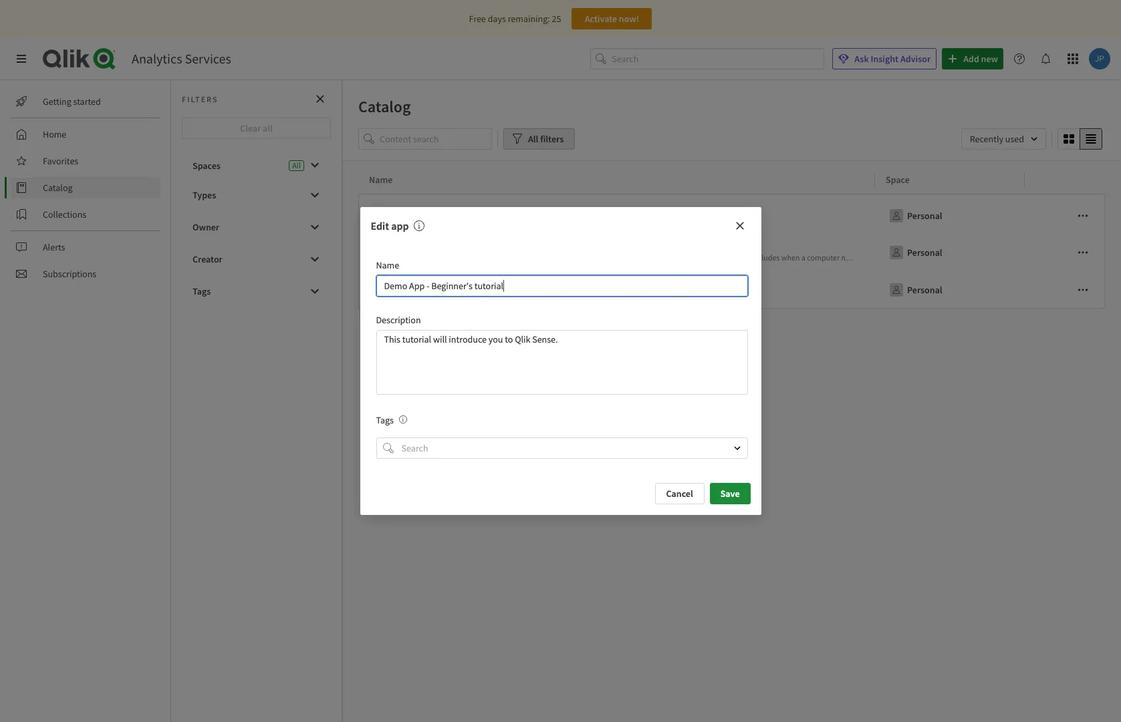 Task type: describe. For each thing, give the bounding box(es) containing it.
personal button for qlik sense app image
[[886, 280, 945, 301]]

Description text field
[[376, 330, 748, 395]]

free days remaining: 25
[[469, 13, 561, 25]]

(november
[[585, 210, 630, 222]]

alerts link
[[11, 237, 160, 258]]

subscriptions
[[43, 268, 96, 280]]

filters
[[540, 133, 564, 145]]

helpdesk
[[491, 210, 529, 222]]

name inside "edit app" dialog
[[376, 259, 399, 271]]

remaining:
[[508, 13, 550, 25]]

cancel button
[[655, 484, 705, 505]]

app
[[391, 219, 409, 233]]

services
[[185, 50, 231, 67]]

management
[[531, 210, 583, 222]]

note about demo app - helpdesk management (november 16, 2023)
[[397, 210, 668, 222]]

introduce
[[452, 290, 484, 300]]

edit app dialog
[[360, 207, 761, 516]]

searchbar element
[[591, 48, 825, 70]]

collections link
[[11, 204, 160, 225]]

description
[[376, 314, 421, 326]]

all filters
[[528, 133, 564, 145]]

app inside "button"
[[469, 210, 484, 222]]

save
[[721, 488, 740, 500]]

activate
[[585, 13, 617, 25]]

cancel
[[666, 488, 693, 500]]

to
[[500, 290, 507, 300]]

ask
[[855, 53, 869, 65]]

insight
[[871, 53, 899, 65]]

cell for qlik sense app image's personal cell
[[1025, 271, 1106, 309]]

1 personal button from the top
[[886, 205, 945, 227]]

navigation pane element
[[0, 86, 171, 290]]

catalog link
[[11, 177, 160, 199]]

demo inside 'demo app - beginner's tutorial this tutorial will introduce you to qlik sense.'
[[397, 279, 420, 291]]

Name text field
[[376, 275, 748, 297]]

personal for qlik sense app image personal button
[[907, 284, 943, 296]]

all filters button
[[504, 128, 575, 150]]

app inside 'demo app - beginner's tutorial this tutorial will introduce you to qlik sense.'
[[422, 279, 438, 291]]

cell for first personal cell from the top
[[1025, 194, 1106, 234]]

will
[[439, 290, 450, 300]]

analytics services element
[[132, 50, 231, 67]]

note
[[397, 210, 416, 222]]

space
[[886, 174, 910, 186]]

0 vertical spatial name
[[369, 174, 393, 186]]

25
[[552, 13, 561, 25]]

close sidebar menu image
[[16, 53, 27, 64]]

subscriptions link
[[11, 263, 160, 285]]

ask insight advisor
[[855, 53, 931, 65]]

1 horizontal spatial catalog
[[358, 96, 411, 117]]

favorites
[[43, 155, 78, 167]]

Search text field
[[612, 48, 825, 70]]



Task type: vqa. For each thing, say whether or not it's contained in the screenshot.
"Start typing a tag name. Select an existing tag or create a new tag by pressing Enter or Comma. Press Backspace to remove a tag." image
yes



Task type: locate. For each thing, give the bounding box(es) containing it.
1 horizontal spatial app
[[469, 210, 484, 222]]

Content search text field
[[380, 128, 492, 150]]

1 cell from the top
[[1025, 194, 1106, 234]]

- left "beginner's"
[[440, 279, 443, 291]]

analytics
[[132, 50, 182, 67]]

1 vertical spatial personal
[[907, 247, 943, 259]]

about
[[417, 210, 441, 222]]

personal
[[907, 210, 943, 222], [907, 247, 943, 259], [907, 284, 943, 296]]

0 horizontal spatial tutorial
[[412, 290, 437, 300]]

search image
[[383, 443, 394, 454]]

app left helpdesk
[[469, 210, 484, 222]]

name up "edit"
[[369, 174, 393, 186]]

personal cell for qlik sense app image
[[875, 271, 1025, 309]]

days
[[488, 13, 506, 25]]

cell
[[1025, 194, 1106, 234], [1025, 234, 1106, 271], [1025, 271, 1106, 309]]

catalog up 'content search' text field
[[358, 96, 411, 117]]

name
[[369, 174, 393, 186], [376, 259, 399, 271]]

beginner's
[[445, 279, 487, 291]]

0 vertical spatial personal button
[[886, 205, 945, 227]]

2 cell from the top
[[1025, 234, 1106, 271]]

activate now!
[[585, 13, 639, 25]]

filters
[[182, 94, 218, 104]]

3 personal cell from the top
[[875, 271, 1025, 309]]

free
[[469, 13, 486, 25]]

0 vertical spatial app
[[469, 210, 484, 222]]

0 vertical spatial personal
[[907, 210, 943, 222]]

activate now! link
[[572, 8, 652, 29]]

personal cell for qlik sense app icon
[[875, 234, 1025, 271]]

-
[[486, 210, 489, 222], [440, 279, 443, 291]]

advisor
[[901, 53, 931, 65]]

tutorial
[[489, 279, 519, 291], [412, 290, 437, 300]]

3 cell from the top
[[1025, 271, 1106, 309]]

cell for qlik sense app icon's personal cell
[[1025, 234, 1106, 271]]

favorites link
[[11, 150, 160, 172]]

getting started
[[43, 96, 101, 108]]

0 horizontal spatial demo
[[397, 279, 420, 291]]

1 horizontal spatial demo
[[443, 210, 467, 222]]

1 horizontal spatial -
[[486, 210, 489, 222]]

app
[[469, 210, 484, 222], [422, 279, 438, 291]]

1 personal from the top
[[907, 210, 943, 222]]

1 vertical spatial demo
[[397, 279, 420, 291]]

search element
[[383, 443, 394, 454]]

this
[[397, 290, 411, 300]]

demo
[[443, 210, 467, 222], [397, 279, 420, 291]]

personal button for qlik sense app icon
[[886, 242, 945, 263]]

1 vertical spatial catalog
[[43, 182, 73, 194]]

start typing a tag name. select an existing tag or create a new tag by pressing enter or comma. press backspace to remove a tag. tooltip
[[394, 415, 407, 427]]

tutorial left 'sense.'
[[489, 279, 519, 291]]

1 horizontal spatial tutorial
[[489, 279, 519, 291]]

tags
[[376, 415, 394, 427]]

edit app
[[371, 219, 409, 233]]

personal for 3rd personal button from the bottom
[[907, 210, 943, 222]]

3 personal from the top
[[907, 284, 943, 296]]

2 personal button from the top
[[886, 242, 945, 263]]

alerts
[[43, 241, 65, 253]]

home
[[43, 128, 66, 140]]

started
[[73, 96, 101, 108]]

2 personal cell from the top
[[875, 234, 1025, 271]]

demo app - beginner's tutorial this tutorial will introduce you to qlik sense.
[[397, 279, 546, 300]]

2 vertical spatial personal button
[[886, 280, 945, 301]]

tutorial left 'will'
[[412, 290, 437, 300]]

home link
[[11, 124, 160, 145]]

1 vertical spatial name
[[376, 259, 399, 271]]

you
[[486, 290, 499, 300]]

start typing a tag name. select an existing tag or create a new tag by pressing enter or comma. press backspace to remove a tag. image
[[399, 416, 407, 424]]

- left helpdesk
[[486, 210, 489, 222]]

2023)
[[646, 210, 668, 222]]

sense.
[[524, 290, 546, 300]]

2 personal from the top
[[907, 247, 943, 259]]

collections
[[43, 209, 86, 221]]

save button
[[710, 484, 751, 505]]

16,
[[632, 210, 644, 222]]

all
[[528, 133, 539, 145]]

app left 'will'
[[422, 279, 438, 291]]

getting
[[43, 96, 71, 108]]

1 personal cell from the top
[[875, 194, 1025, 234]]

0 vertical spatial -
[[486, 210, 489, 222]]

qlik sense app image
[[370, 243, 391, 263]]

edit
[[371, 219, 389, 233]]

Search text field
[[399, 438, 722, 459]]

- inside note about demo app - helpdesk management (november 16, 2023) "button"
[[486, 210, 489, 222]]

qlik
[[509, 290, 522, 300]]

0 horizontal spatial app
[[422, 279, 438, 291]]

personal cell
[[875, 194, 1025, 234], [875, 234, 1025, 271], [875, 271, 1025, 309]]

0 vertical spatial demo
[[443, 210, 467, 222]]

filters region
[[342, 126, 1121, 160]]

1 vertical spatial -
[[440, 279, 443, 291]]

demo right "about"
[[443, 210, 467, 222]]

0 vertical spatial catalog
[[358, 96, 411, 117]]

demo right qlik sense app image
[[397, 279, 420, 291]]

0 horizontal spatial catalog
[[43, 182, 73, 194]]

catalog down 'favorites'
[[43, 182, 73, 194]]

getting started link
[[11, 91, 160, 112]]

name up qlik sense app image
[[376, 259, 399, 271]]

switch view group
[[1058, 128, 1103, 150]]

0 horizontal spatial -
[[440, 279, 443, 291]]

1 vertical spatial app
[[422, 279, 438, 291]]

3 personal button from the top
[[886, 280, 945, 301]]

note about demo app - helpdesk management (november 16, 2023) button
[[370, 203, 870, 229]]

recently used image
[[961, 128, 1046, 150]]

now!
[[619, 13, 639, 25]]

catalog inside 'navigation pane' element
[[43, 182, 73, 194]]

demo inside "button"
[[443, 210, 467, 222]]

2 vertical spatial personal
[[907, 284, 943, 296]]

ask insight advisor button
[[833, 48, 937, 70]]

personal button
[[886, 205, 945, 227], [886, 242, 945, 263], [886, 280, 945, 301]]

personal for personal button associated with qlik sense app icon
[[907, 247, 943, 259]]

analytics services
[[132, 50, 231, 67]]

qlik sense app image
[[370, 280, 391, 300]]

- inside 'demo app - beginner's tutorial this tutorial will introduce you to qlik sense.'
[[440, 279, 443, 291]]

1 vertical spatial personal button
[[886, 242, 945, 263]]

catalog
[[358, 96, 411, 117], [43, 182, 73, 194]]

open image
[[733, 445, 741, 453]]



